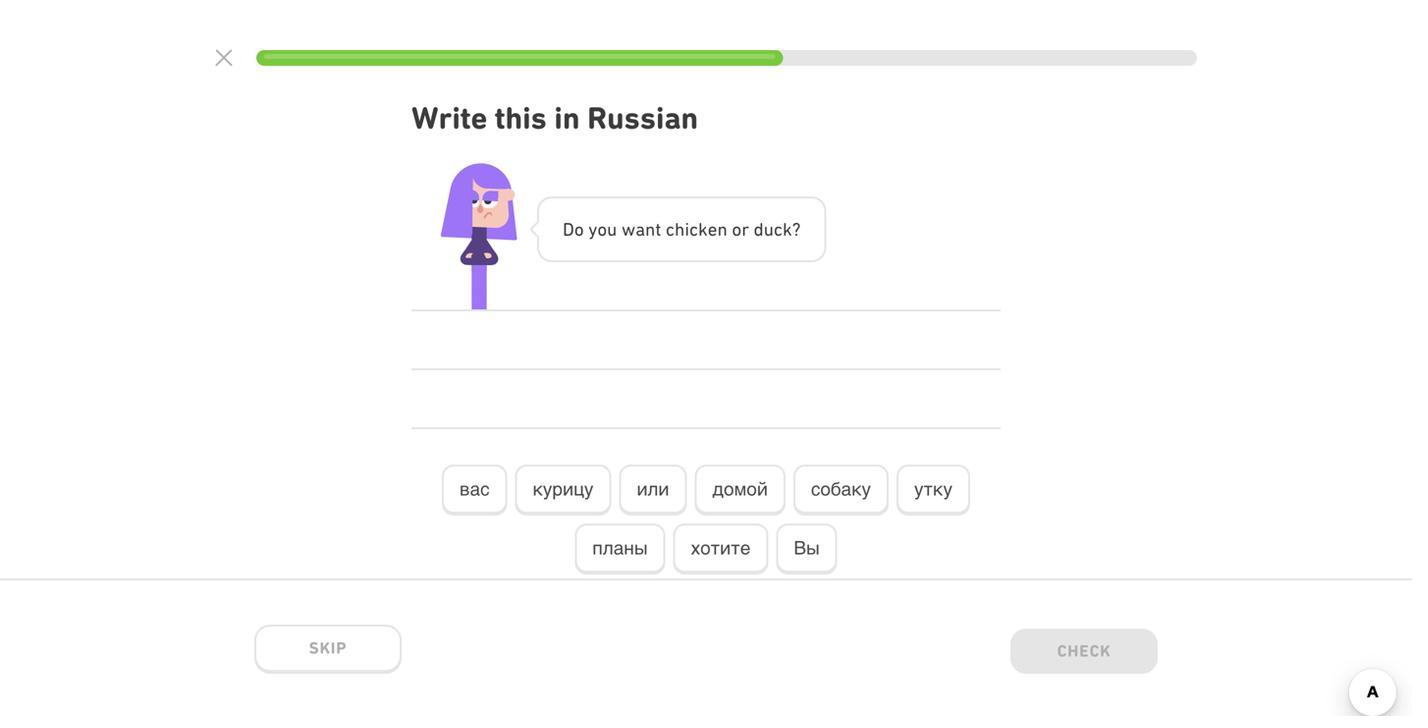 Task type: locate. For each thing, give the bounding box(es) containing it.
c right h
[[690, 219, 699, 240]]

домой button
[[695, 465, 786, 516]]

1 o from the left
[[575, 219, 584, 240]]

o left d
[[732, 219, 742, 240]]

c
[[666, 219, 675, 240], [690, 219, 699, 240], [774, 219, 783, 240]]

или button
[[619, 465, 687, 516]]

утку
[[915, 479, 953, 500]]

skip
[[309, 638, 347, 658]]

1 horizontal spatial n
[[718, 219, 728, 240]]

in
[[554, 100, 580, 136]]

курицу button
[[515, 465, 612, 516]]

0 horizontal spatial k
[[699, 219, 708, 240]]

1 horizontal spatial c
[[690, 219, 699, 240]]

домой
[[713, 479, 768, 500]]

1 c from the left
[[666, 219, 675, 240]]

1 horizontal spatial o
[[598, 219, 607, 240]]

progress bar
[[256, 50, 1198, 66]]

собаку
[[811, 479, 871, 500]]

u
[[607, 219, 617, 240], [764, 219, 774, 240]]

n right w
[[646, 219, 656, 240]]

c left "?"
[[774, 219, 783, 240]]

d
[[754, 219, 764, 240]]

2 k from the left
[[783, 219, 793, 240]]

хотите button
[[674, 524, 769, 575]]

k
[[699, 219, 708, 240], [783, 219, 793, 240]]

n left "r"
[[718, 219, 728, 240]]

o for y
[[598, 219, 607, 240]]

2 o from the left
[[598, 219, 607, 240]]

0 horizontal spatial n
[[646, 219, 656, 240]]

h
[[675, 219, 685, 240]]

2 horizontal spatial o
[[732, 219, 742, 240]]

check button
[[1011, 629, 1158, 678]]

r
[[742, 219, 750, 240]]

c right the t at the top left
[[666, 219, 675, 240]]

0 horizontal spatial c
[[666, 219, 675, 240]]

skip button
[[254, 625, 402, 674]]

1 horizontal spatial u
[[764, 219, 774, 240]]

2 u from the left
[[764, 219, 774, 240]]

o left y on the top left
[[575, 219, 584, 240]]

хотите
[[691, 537, 751, 559]]

o for d
[[575, 219, 584, 240]]

вас button
[[442, 465, 507, 516]]

i
[[685, 219, 690, 240]]

2 horizontal spatial c
[[774, 219, 783, 240]]

d o
[[563, 219, 584, 240]]

russian
[[588, 100, 699, 136]]

o
[[575, 219, 584, 240], [598, 219, 607, 240], [732, 219, 742, 240]]

u right "r"
[[764, 219, 774, 240]]

1 horizontal spatial k
[[783, 219, 793, 240]]

n
[[646, 219, 656, 240], [718, 219, 728, 240]]

u left w
[[607, 219, 617, 240]]

o left w
[[598, 219, 607, 240]]

w
[[622, 219, 636, 240]]

0 horizontal spatial u
[[607, 219, 617, 240]]

утку button
[[897, 465, 971, 516]]

0 horizontal spatial o
[[575, 219, 584, 240]]

вас
[[460, 479, 490, 500]]

this
[[495, 100, 547, 136]]

вы button
[[776, 524, 838, 575]]

k right i on the top left of the page
[[699, 219, 708, 240]]

k right d
[[783, 219, 793, 240]]

1 k from the left
[[699, 219, 708, 240]]



Task type: vqa. For each thing, say whether or not it's contained in the screenshot.
i
yes



Task type: describe. For each thing, give the bounding box(es) containing it.
вы
[[794, 537, 820, 559]]

планы
[[593, 537, 648, 559]]

o r d u c k ?
[[732, 219, 801, 240]]

курицу
[[533, 479, 594, 500]]

write
[[412, 100, 488, 136]]

y o u w a n t
[[589, 219, 662, 240]]

check
[[1058, 641, 1112, 661]]

e
[[708, 219, 718, 240]]

write this in russian
[[412, 100, 699, 136]]

2 n from the left
[[718, 219, 728, 240]]

планы button
[[575, 524, 666, 575]]

?
[[793, 219, 801, 240]]

y
[[589, 219, 598, 240]]

a
[[636, 219, 646, 240]]

d
[[563, 219, 575, 240]]

собаку button
[[794, 465, 889, 516]]

1 n from the left
[[646, 219, 656, 240]]

1 u from the left
[[607, 219, 617, 240]]

3 c from the left
[[774, 219, 783, 240]]

2 c from the left
[[690, 219, 699, 240]]

c h i c k e n
[[666, 219, 728, 240]]

или
[[637, 479, 670, 500]]

t
[[656, 219, 662, 240]]

3 o from the left
[[732, 219, 742, 240]]



